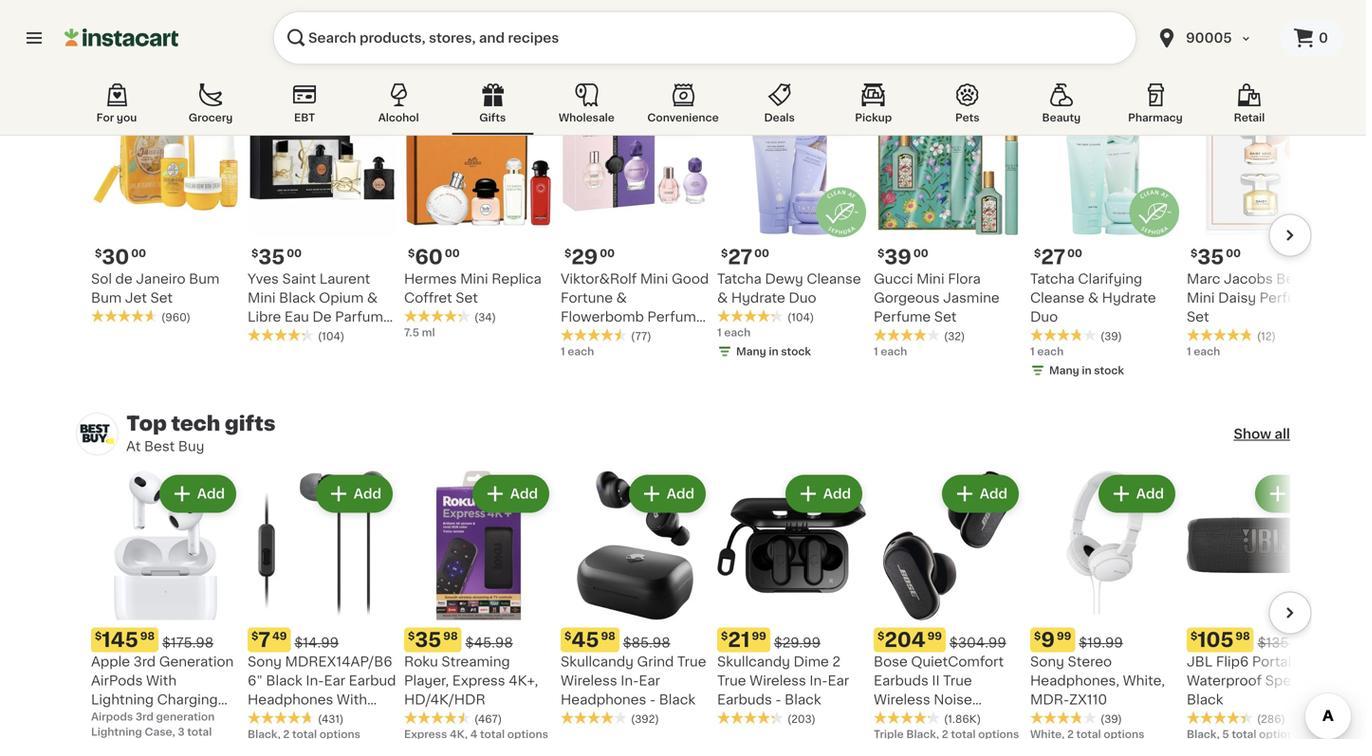 Task type: locate. For each thing, give the bounding box(es) containing it.
& inside tatcha clarifying cleanse & hydrate duo
[[1088, 291, 1099, 305]]

item carousel region containing 145
[[55, 471, 1336, 739]]

2 vertical spatial duo
[[248, 329, 275, 343]]

best
[[144, 440, 175, 453]]

wireless inside $ 45 98 $85.98 skullcandy grind true wireless in-ear headphones - black
[[561, 674, 618, 688]]

ear down "noise" at the bottom right of the page
[[966, 712, 988, 726]]

2 horizontal spatial perfume
[[1260, 291, 1317, 305]]

alcohol
[[378, 112, 419, 123]]

1 vertical spatial many
[[1050, 365, 1080, 376]]

1 each for marc jacobs beauty mini daisy perfume set
[[1187, 346, 1221, 357]]

& inside viktor&rolf mini good fortune & flowerbomb perfume set
[[617, 291, 627, 305]]

show all for $19.99
[[1234, 428, 1291, 441]]

lightning inside $ 145 98 $175.98 apple 3rd generation airpods with lightning charging case - white
[[91, 693, 154, 707]]

$7.49 original price: $14.99 element
[[248, 628, 397, 653]]

1 horizontal spatial $ 35 00
[[1191, 247, 1241, 267]]

pickup button
[[833, 80, 915, 135]]

product group containing 105
[[1187, 471, 1336, 739]]

each for viktor&rolf mini good fortune & flowerbomb perfume set
[[568, 346, 594, 357]]

dewy
[[765, 272, 804, 286]]

1 tatcha from the left
[[718, 272, 762, 286]]

(104) for 35
[[318, 331, 345, 342]]

1 each for gucci mini flora gorgeous jasmine perfume set
[[874, 346, 908, 357]]

1 horizontal spatial many in stock
[[1050, 365, 1125, 376]]

many for tatcha clarifying cleanse & hydrate duo
[[1050, 365, 1080, 376]]

2 show all from the top
[[1234, 428, 1291, 441]]

product group containing 145
[[91, 471, 240, 739]]

$ inside $ 35 98 $45.98 roku streaming player, express 4k+, hd/4k/hdr
[[408, 631, 415, 642]]

1 $ 35 00 from the left
[[252, 247, 302, 267]]

ebt
[[294, 112, 315, 123]]

1 show from the top
[[1234, 45, 1272, 58]]

item carousel region for $19.99's the show all link
[[55, 471, 1336, 739]]

★★★★★
[[91, 310, 158, 323], [91, 310, 158, 323], [404, 310, 471, 323], [404, 310, 471, 323], [718, 310, 784, 323], [718, 310, 784, 323], [248, 329, 314, 342], [248, 329, 314, 342], [561, 329, 627, 342], [561, 329, 627, 342], [874, 329, 941, 342], [874, 329, 941, 342], [1031, 329, 1097, 342], [1031, 329, 1097, 342], [1187, 329, 1254, 342], [1187, 329, 1254, 342], [248, 712, 314, 725], [248, 712, 314, 725], [404, 712, 471, 725], [404, 712, 471, 725], [561, 712, 627, 725], [561, 712, 627, 725], [718, 712, 784, 725], [718, 712, 784, 725], [874, 712, 941, 725], [874, 712, 941, 725], [1031, 712, 1097, 725], [1031, 712, 1097, 725], [1187, 712, 1254, 725], [1187, 712, 1254, 725]]

1 vertical spatial earbuds
[[718, 693, 772, 707]]

1 vertical spatial cleanse
[[1031, 291, 1085, 305]]

$ inside $ 29 00
[[565, 248, 572, 259]]

set for 35
[[1187, 310, 1210, 324]]

de
[[115, 272, 133, 286]]

0 horizontal spatial (104)
[[318, 331, 345, 342]]

0 vertical spatial 3rd
[[133, 655, 156, 669]]

0 vertical spatial show all link
[[1234, 42, 1291, 61]]

00 inside $ 39 00
[[914, 248, 929, 259]]

0 horizontal spatial cleanse
[[807, 272, 861, 286]]

4 & from the left
[[1088, 291, 1099, 305]]

1 vertical spatial in
[[1082, 365, 1092, 376]]

sets
[[296, 31, 342, 51]]

item carousel region containing 30
[[55, 88, 1336, 382]]

2 horizontal spatial 35
[[1198, 247, 1225, 267]]

99 inside "$ 21 99 $29.99 skullcandy dime 2 true wireless in-ear earbuds - black"
[[752, 631, 767, 642]]

1 horizontal spatial headphones
[[561, 693, 647, 707]]

$ 9 99 $19.99 sony stereo headphones, white, mdr-zx110
[[1031, 630, 1166, 707]]

4 00 from the left
[[600, 248, 615, 259]]

ear inside $ 45 98 $85.98 skullcandy grind true wireless in-ear headphones - black
[[639, 674, 660, 688]]

in- inside $ 45 98 $85.98 skullcandy grind true wireless in-ear headphones - black
[[621, 674, 639, 688]]

mini inside 'hermes mini replica coffret set'
[[460, 272, 488, 286]]

1 horizontal spatial with
[[337, 693, 367, 707]]

0 vertical spatial (104)
[[788, 312, 814, 323]]

wireless
[[561, 674, 618, 688], [750, 674, 807, 688], [874, 693, 931, 707]]

1 show all link from the top
[[1234, 42, 1291, 61]]

2 show from the top
[[1234, 428, 1272, 441]]

$ inside $ 30 00
[[95, 248, 102, 259]]

$ inside $ 9 99 $19.99 sony stereo headphones, white, mdr-zx110
[[1035, 631, 1041, 642]]

1 horizontal spatial tatcha
[[1031, 272, 1075, 286]]

1 down gorgeous
[[874, 346, 879, 357]]

1 horizontal spatial in
[[1082, 365, 1092, 376]]

tatcha inside tatcha dewy cleanse & hydrate duo
[[718, 272, 762, 286]]

$ left the $29.99
[[721, 631, 728, 642]]

set inside marc jacobs beauty mini daisy perfume set
[[1187, 310, 1210, 324]]

sony up 6"
[[248, 655, 282, 669]]

98 for 45
[[601, 631, 616, 642]]

0 vertical spatial earbuds
[[874, 674, 929, 688]]

sony inside $ 7 49 $14.99 sony mdrex14ap/b6 6" black in-ear earbud headphones with microphone
[[248, 655, 282, 669]]

$ 39 00
[[878, 247, 929, 267]]

27 for tatcha clarifying cleanse & hydrate duo
[[1041, 247, 1066, 267]]

add button for 27
[[1101, 94, 1174, 128]]

00 right 39
[[914, 248, 929, 259]]

99
[[752, 631, 767, 642], [928, 631, 942, 642], [1057, 631, 1072, 642]]

each down tatcha clarifying cleanse & hydrate duo in the right top of the page
[[1038, 346, 1064, 357]]

2 00 from the left
[[287, 248, 302, 259]]

0 button
[[1281, 19, 1344, 57]]

0 horizontal spatial earbuds
[[718, 693, 772, 707]]

1 $ 27 00 from the left
[[721, 247, 770, 267]]

2 (39) from the top
[[1101, 714, 1123, 725]]

0 vertical spatial all
[[1275, 45, 1291, 58]]

- inside $ 45 98 $85.98 skullcandy grind true wireless in-ear headphones - black
[[650, 693, 656, 707]]

$ left 49 in the bottom left of the page
[[252, 631, 258, 642]]

true inside $ 204 99 $304.99 bose quietcomfort earbuds ii true wireless noise cancelling in-ear headphones - tr
[[944, 674, 973, 688]]

(286)
[[1258, 714, 1286, 725]]

(34)
[[475, 312, 496, 323]]

good
[[672, 272, 709, 286]]

ear inside $ 7 49 $14.99 sony mdrex14ap/b6 6" black in-ear earbud headphones with microphone
[[324, 674, 345, 688]]

& down clarifying
[[1088, 291, 1099, 305]]

cleanse right dewy at the top of page
[[807, 272, 861, 286]]

$ up sol
[[95, 248, 102, 259]]

99 inside $ 204 99 $304.99 bose quietcomfort earbuds ii true wireless noise cancelling in-ear headphones - tr
[[928, 631, 942, 642]]

earbuds down 21 on the right bottom
[[718, 693, 772, 707]]

perfume
[[1260, 291, 1317, 305], [648, 310, 705, 324], [874, 310, 931, 324]]

8 00 from the left
[[1227, 248, 1241, 259]]

- down the $29.99
[[776, 693, 782, 707]]

1 vertical spatial duo
[[1031, 310, 1058, 324]]

1 horizontal spatial (104)
[[788, 312, 814, 323]]

$ 27 00 for clarifying
[[1035, 247, 1083, 267]]

sony
[[248, 655, 282, 669], [1031, 655, 1065, 669]]

0 vertical spatial duo
[[789, 291, 817, 305]]

2 horizontal spatial duo
[[1031, 310, 1058, 324]]

each down flowerbomb
[[568, 346, 594, 357]]

2 99 from the left
[[928, 631, 942, 642]]

99 inside $ 9 99 $19.99 sony stereo headphones, white, mdr-zx110
[[1057, 631, 1072, 642]]

5 00 from the left
[[755, 248, 770, 259]]

& inside yves saint laurent mini black opium & libre eau de parfum duo
[[367, 291, 378, 305]]

1 vertical spatial lightning
[[91, 727, 142, 737]]

clarifying
[[1079, 272, 1143, 286]]

(960)
[[161, 312, 191, 323]]

black inside "$ 21 99 $29.99 skullcandy dime 2 true wireless in-ear earbuds - black"
[[785, 693, 822, 707]]

1 vertical spatial with
[[337, 693, 367, 707]]

204
[[885, 630, 926, 650]]

2 item carousel region from the top
[[55, 471, 1336, 739]]

0 horizontal spatial many in stock
[[737, 346, 811, 357]]

1 horizontal spatial perfume
[[874, 310, 931, 324]]

$ 30 00
[[95, 247, 146, 267]]

many in stock down tatcha dewy cleanse & hydrate duo
[[737, 346, 811, 357]]

black inside jbl flip6 portable waterproof speaker - black
[[1187, 693, 1224, 707]]

99 right 21 on the right bottom
[[752, 631, 767, 642]]

ml
[[422, 327, 435, 338]]

earbuds
[[874, 674, 929, 688], [718, 693, 772, 707]]

00 inside $ 60 00
[[445, 248, 460, 259]]

2 27 from the left
[[1041, 247, 1066, 267]]

1 vertical spatial item carousel region
[[55, 471, 1336, 739]]

$ up marc at the top right of page
[[1191, 248, 1198, 259]]

1 99 from the left
[[752, 631, 767, 642]]

duo inside tatcha clarifying cleanse & hydrate duo
[[1031, 310, 1058, 324]]

3 & from the left
[[718, 291, 728, 305]]

add for 27
[[1137, 104, 1165, 118]]

30
[[102, 247, 129, 267]]

cleanse inside tatcha dewy cleanse & hydrate duo
[[807, 272, 861, 286]]

6 00 from the left
[[914, 248, 929, 259]]

wireless down the 45
[[561, 674, 618, 688]]

lightning inside airpods 3rd generation lightning case, 3 tota
[[91, 727, 142, 737]]

1
[[718, 327, 722, 338], [561, 346, 565, 357], [874, 346, 879, 357], [1031, 346, 1035, 357], [1187, 346, 1192, 357]]

mini for 29
[[641, 272, 669, 286]]

$204.99 original price: $304.99 element
[[874, 628, 1023, 653]]

add button for 35
[[318, 94, 391, 128]]

98 inside $ 105 98
[[1236, 631, 1251, 642]]

00 for hermes mini replica coffret set
[[445, 248, 460, 259]]

2 horizontal spatial headphones
[[874, 731, 960, 739]]

1 all from the top
[[1275, 45, 1291, 58]]

1 vertical spatial bum
[[91, 291, 122, 305]]

Search field
[[273, 11, 1137, 65]]

0 horizontal spatial 99
[[752, 631, 767, 642]]

ear inside "$ 21 99 $29.99 skullcandy dime 2 true wireless in-ear earbuds - black"
[[828, 674, 850, 688]]

many down tatcha clarifying cleanse & hydrate duo in the right top of the page
[[1050, 365, 1080, 376]]

1 vertical spatial (104)
[[318, 331, 345, 342]]

best buy image
[[76, 413, 119, 456]]

98 inside $ 45 98 $85.98 skullcandy grind true wireless in-ear headphones - black
[[601, 631, 616, 642]]

in for tatcha dewy cleanse & hydrate duo
[[769, 346, 779, 357]]

mini inside viktor&rolf mini good fortune & flowerbomb perfume set
[[641, 272, 669, 286]]

show all link
[[1234, 42, 1291, 61], [1234, 425, 1291, 444]]

ear down "2"
[[828, 674, 850, 688]]

convenience button
[[640, 80, 727, 135]]

in- down grind
[[621, 674, 639, 688]]

sony down 9
[[1031, 655, 1065, 669]]

98 right 145
[[140, 631, 155, 642]]

set inside the sol de janeiro bum bum jet set
[[150, 291, 173, 305]]

- right the speaker
[[1324, 674, 1330, 688]]

0 horizontal spatial beauty
[[1043, 112, 1081, 123]]

1 horizontal spatial 99
[[928, 631, 942, 642]]

set inside 'hermes mini replica coffret set'
[[456, 291, 478, 305]]

1 for gucci mini flora gorgeous jasmine perfume set
[[874, 346, 879, 357]]

00 up clarifying
[[1068, 248, 1083, 259]]

1 vertical spatial beauty
[[1277, 272, 1325, 286]]

0 horizontal spatial many
[[737, 346, 767, 357]]

- up (392)
[[650, 693, 656, 707]]

daisy
[[1219, 291, 1257, 305]]

(104) down de
[[318, 331, 345, 342]]

0 vertical spatial cleanse
[[807, 272, 861, 286]]

mdr-
[[1031, 693, 1070, 707]]

$ up the hermes
[[408, 248, 415, 259]]

add for $175.98
[[197, 487, 225, 501]]

with up charging on the bottom left
[[146, 674, 177, 688]]

set down the janeiro
[[150, 291, 173, 305]]

portable
[[1253, 655, 1309, 669]]

1 sony from the left
[[248, 655, 282, 669]]

headphones down cancelling
[[874, 731, 960, 739]]

sony for 9
[[1031, 655, 1065, 669]]

0 horizontal spatial hydrate
[[732, 291, 786, 305]]

1 each down tatcha clarifying cleanse & hydrate duo in the right top of the page
[[1031, 346, 1064, 357]]

0 horizontal spatial wireless
[[561, 674, 618, 688]]

duo for dewy
[[789, 291, 817, 305]]

set inside viktor&rolf mini good fortune & flowerbomb perfume set
[[561, 329, 583, 343]]

0 vertical spatial stock
[[781, 346, 811, 357]]

0 horizontal spatial tatcha
[[718, 272, 762, 286]]

99 right 204
[[928, 631, 942, 642]]

2 $ 27 00 from the left
[[1035, 247, 1083, 267]]

0 horizontal spatial $ 27 00
[[721, 247, 770, 267]]

1 27 from the left
[[728, 247, 753, 267]]

1 horizontal spatial hydrate
[[1103, 291, 1157, 305]]

in down tatcha clarifying cleanse & hydrate duo in the right top of the page
[[1082, 365, 1092, 376]]

product group containing 21
[[718, 471, 867, 727]]

stock
[[781, 346, 811, 357], [1095, 365, 1125, 376]]

sony inside $ 9 99 $19.99 sony stereo headphones, white, mdr-zx110
[[1031, 655, 1065, 669]]

mini down yves
[[248, 291, 276, 305]]

(104) for 27
[[788, 312, 814, 323]]

1 down marc at the top right of page
[[1187, 346, 1192, 357]]

skullcandy for 21
[[718, 655, 791, 669]]

sol
[[91, 272, 112, 286]]

0 horizontal spatial 35
[[258, 247, 285, 267]]

2 horizontal spatial 99
[[1057, 631, 1072, 642]]

& inside tatcha dewy cleanse & hydrate duo
[[718, 291, 728, 305]]

$ 27 00 up tatcha clarifying cleanse & hydrate duo in the right top of the page
[[1035, 247, 1083, 267]]

$ up tatcha clarifying cleanse & hydrate duo in the right top of the page
[[1035, 248, 1041, 259]]

2 & from the left
[[617, 291, 627, 305]]

1 vertical spatial stock
[[1095, 365, 1125, 376]]

product group containing 29
[[561, 88, 710, 359]]

1 horizontal spatial earbuds
[[874, 674, 929, 688]]

0 horizontal spatial perfume
[[648, 310, 705, 324]]

mini inside 'gucci mini flora gorgeous jasmine perfume set'
[[917, 272, 945, 286]]

98 up streaming
[[443, 631, 458, 642]]

1 vertical spatial show all
[[1234, 428, 1291, 441]]

with inside $ 145 98 $175.98 apple 3rd generation airpods with lightning charging case - white
[[146, 674, 177, 688]]

$ inside "$ 21 99 $29.99 skullcandy dime 2 true wireless in-ear earbuds - black"
[[721, 631, 728, 642]]

99 for 204
[[928, 631, 942, 642]]

0 vertical spatial show all
[[1234, 45, 1291, 58]]

- right case
[[129, 712, 135, 726]]

perfume up the (77)
[[648, 310, 705, 324]]

beauty left pharmacy at the top
[[1043, 112, 1081, 123]]

each down tatcha dewy cleanse & hydrate duo
[[725, 327, 751, 338]]

$ 35 00 for yves
[[252, 247, 302, 267]]

black inside $ 7 49 $14.99 sony mdrex14ap/b6 6" black in-ear earbud headphones with microphone
[[266, 674, 303, 688]]

gifts
[[480, 112, 506, 123]]

2 show all link from the top
[[1234, 425, 1291, 444]]

retail button
[[1209, 80, 1291, 135]]

0 vertical spatial with
[[146, 674, 177, 688]]

add button for 39
[[944, 94, 1017, 128]]

hydrate down clarifying
[[1103, 291, 1157, 305]]

case,
[[145, 727, 175, 737]]

1 each down flowerbomb
[[561, 346, 594, 357]]

1 down tatcha clarifying cleanse & hydrate duo in the right top of the page
[[1031, 346, 1035, 357]]

1 & from the left
[[367, 291, 378, 305]]

hydrate inside tatcha dewy cleanse & hydrate duo
[[732, 291, 786, 305]]

27
[[728, 247, 753, 267], [1041, 247, 1066, 267]]

item carousel region
[[55, 88, 1336, 382], [55, 471, 1336, 739]]

product group
[[91, 88, 240, 325], [248, 88, 397, 344], [404, 88, 553, 340], [561, 88, 710, 359], [718, 88, 867, 363], [874, 88, 1023, 359], [1031, 88, 1180, 382], [1187, 88, 1336, 359], [91, 471, 240, 739], [248, 471, 397, 739], [404, 471, 553, 739], [561, 471, 710, 727], [718, 471, 867, 727], [874, 471, 1023, 739], [1031, 471, 1180, 739], [1187, 471, 1336, 739]]

set down flowerbomb
[[561, 329, 583, 343]]

airpods
[[91, 712, 133, 722]]

bestselling gift sets
[[126, 31, 342, 51]]

$19.99
[[1079, 636, 1124, 650]]

0 horizontal spatial headphones
[[248, 693, 333, 707]]

0 horizontal spatial true
[[678, 655, 707, 669]]

stock for tatcha dewy cleanse & hydrate duo
[[781, 346, 811, 357]]

7
[[258, 630, 271, 650]]

0 vertical spatial show
[[1234, 45, 1272, 58]]

headphones up the microphone
[[248, 693, 333, 707]]

35 up the roku
[[415, 630, 442, 650]]

product group containing 7
[[248, 471, 397, 739]]

$ 27 00 up dewy at the top of page
[[721, 247, 770, 267]]

lightning down the airpods
[[91, 693, 154, 707]]

libre
[[248, 310, 281, 324]]

janeiro
[[136, 272, 186, 286]]

4 98 from the left
[[1236, 631, 1251, 642]]

0 vertical spatial beauty
[[1043, 112, 1081, 123]]

cleanse inside tatcha clarifying cleanse & hydrate duo
[[1031, 291, 1085, 305]]

1 horizontal spatial 27
[[1041, 247, 1066, 267]]

add button for $85.98
[[631, 477, 704, 511]]

perfume down jacobs
[[1260, 291, 1317, 305]]

$ inside $ 145 98 $175.98 apple 3rd generation airpods with lightning charging case - white
[[95, 631, 102, 642]]

bose
[[874, 655, 908, 669]]

duo inside tatcha dewy cleanse & hydrate duo
[[789, 291, 817, 305]]

black up (392)
[[659, 693, 696, 707]]

(39) down zx110
[[1101, 714, 1123, 725]]

add button for $14.99
[[318, 477, 391, 511]]

(12)
[[1258, 331, 1276, 342]]

set for 39
[[935, 310, 957, 324]]

2 hydrate from the left
[[1103, 291, 1157, 305]]

add for $19.99
[[1137, 487, 1165, 501]]

1 vertical spatial show
[[1234, 428, 1272, 441]]

0 horizontal spatial bum
[[91, 291, 122, 305]]

true down 21 on the right bottom
[[718, 674, 747, 688]]

0 horizontal spatial stock
[[781, 346, 811, 357]]

tech
[[171, 414, 220, 434]]

$ 35 00 up yves
[[252, 247, 302, 267]]

tatcha inside tatcha clarifying cleanse & hydrate duo
[[1031, 272, 1075, 286]]

true inside $ 45 98 $85.98 skullcandy grind true wireless in-ear headphones - black
[[678, 655, 707, 669]]

2 horizontal spatial wireless
[[874, 693, 931, 707]]

skullcandy inside $ 45 98 $85.98 skullcandy grind true wireless in-ear headphones - black
[[561, 655, 634, 669]]

(104)
[[788, 312, 814, 323], [318, 331, 345, 342]]

stock down tatcha dewy cleanse & hydrate duo
[[781, 346, 811, 357]]

0 horizontal spatial sony
[[248, 655, 282, 669]]

each for marc jacobs beauty mini daisy perfume set
[[1194, 346, 1221, 357]]

$9.99 original price: $19.99 element
[[1031, 628, 1180, 653]]

in- inside $ 204 99 $304.99 bose quietcomfort earbuds ii true wireless noise cancelling in-ear headphones - tr
[[948, 712, 966, 726]]

29
[[572, 247, 598, 267]]

0 vertical spatial item carousel region
[[55, 88, 1336, 382]]

3 00 from the left
[[445, 248, 460, 259]]

1 (39) from the top
[[1101, 331, 1123, 342]]

00 for tatcha clarifying cleanse & hydrate duo
[[1068, 248, 1083, 259]]

black inside yves saint laurent mini black opium & libre eau de parfum duo
[[279, 291, 316, 305]]

$ inside $ 7 49 $14.99 sony mdrex14ap/b6 6" black in-ear earbud headphones with microphone
[[252, 631, 258, 642]]

98 inside $ 35 98 $45.98 roku streaming player, express 4k+, hd/4k/hdr
[[443, 631, 458, 642]]

$ 29 00
[[565, 247, 615, 267]]

1 00 from the left
[[131, 248, 146, 259]]

1 horizontal spatial beauty
[[1277, 272, 1325, 286]]

1 vertical spatial all
[[1275, 428, 1291, 441]]

in- down mdrex14ap/b6
[[306, 674, 324, 688]]

$ up headphones,
[[1035, 631, 1041, 642]]

1 horizontal spatial wireless
[[750, 674, 807, 688]]

duo
[[789, 291, 817, 305], [1031, 310, 1058, 324], [248, 329, 275, 343]]

hydrate inside tatcha clarifying cleanse & hydrate duo
[[1103, 291, 1157, 305]]

00 inside $ 30 00
[[131, 248, 146, 259]]

show
[[1234, 45, 1272, 58], [1234, 428, 1272, 441]]

1 for tatcha clarifying cleanse & hydrate duo
[[1031, 346, 1035, 357]]

98 for 105
[[1236, 631, 1251, 642]]

charging
[[157, 693, 218, 707]]

98 right 105
[[1236, 631, 1251, 642]]

2 horizontal spatial true
[[944, 674, 973, 688]]

00 right 30 at the left of page
[[131, 248, 146, 259]]

mini up gorgeous
[[917, 272, 945, 286]]

(39) for 27
[[1101, 331, 1123, 342]]

each down daisy on the right top of page
[[1194, 346, 1221, 357]]

wireless down the dime
[[750, 674, 807, 688]]

(39) down tatcha clarifying cleanse & hydrate duo in the right top of the page
[[1101, 331, 1123, 342]]

0 vertical spatial many
[[737, 346, 767, 357]]

1 lightning from the top
[[91, 693, 154, 707]]

1 each down gorgeous
[[874, 346, 908, 357]]

pets
[[956, 112, 980, 123]]

35 for marc
[[1198, 247, 1225, 267]]

98 for 35
[[443, 631, 458, 642]]

00 up dewy at the top of page
[[755, 248, 770, 259]]

1 98 from the left
[[140, 631, 155, 642]]

$ up apple on the left bottom
[[95, 631, 102, 642]]

1 horizontal spatial cleanse
[[1031, 291, 1085, 305]]

98 inside $ 145 98 $175.98 apple 3rd generation airpods with lightning charging case - white
[[140, 631, 155, 642]]

(39) inside product group
[[1101, 714, 1123, 725]]

yves
[[248, 272, 279, 286]]

1 horizontal spatial sony
[[1031, 655, 1065, 669]]

quietcomfort
[[911, 655, 1004, 669]]

perfume inside 'gucci mini flora gorgeous jasmine perfume set'
[[874, 310, 931, 324]]

1 horizontal spatial skullcandy
[[718, 655, 791, 669]]

mini left good
[[641, 272, 669, 286]]

2 tatcha from the left
[[1031, 272, 1075, 286]]

add for 29
[[667, 104, 695, 118]]

with down earbud
[[337, 693, 367, 707]]

1 each down daisy on the right top of page
[[1187, 346, 1221, 357]]

many down tatcha dewy cleanse & hydrate duo
[[737, 346, 767, 357]]

$ 27 00
[[721, 247, 770, 267], [1035, 247, 1083, 267]]

& right viktor&rolf mini good fortune & flowerbomb perfume set
[[718, 291, 728, 305]]

$ up jbl
[[1191, 631, 1198, 642]]

1 skullcandy from the left
[[561, 655, 634, 669]]

& up parfum
[[367, 291, 378, 305]]

ear down grind
[[639, 674, 660, 688]]

0 horizontal spatial duo
[[248, 329, 275, 343]]

1 horizontal spatial stock
[[1095, 365, 1125, 376]]

show all link for 27
[[1234, 42, 1291, 61]]

tatcha left dewy at the top of page
[[718, 272, 762, 286]]

1 horizontal spatial many
[[1050, 365, 1080, 376]]

0 vertical spatial in
[[769, 346, 779, 357]]

with inside $ 7 49 $14.99 sony mdrex14ap/b6 6" black in-ear earbud headphones with microphone
[[337, 693, 367, 707]]

- down (1.86k)
[[963, 731, 969, 739]]

set
[[150, 291, 173, 305], [456, 291, 478, 305], [935, 310, 957, 324], [1187, 310, 1210, 324], [561, 329, 583, 343]]

1 hydrate from the left
[[732, 291, 786, 305]]

roku
[[404, 655, 438, 669]]

1 show all from the top
[[1234, 45, 1291, 58]]

wireless up cancelling
[[874, 693, 931, 707]]

(392)
[[631, 714, 659, 725]]

1 90005 button from the left
[[1145, 11, 1281, 65]]

0 horizontal spatial in
[[769, 346, 779, 357]]

many
[[737, 346, 767, 357], [1050, 365, 1080, 376]]

sol de janeiro bum bum jet set
[[91, 272, 220, 305]]

$304.99
[[950, 636, 1007, 650]]

0 horizontal spatial with
[[146, 674, 177, 688]]

$ 27 00 for dewy
[[721, 247, 770, 267]]

product group containing 204
[[874, 471, 1023, 739]]

hydrate for clarifying
[[1103, 291, 1157, 305]]

1 vertical spatial (39)
[[1101, 714, 1123, 725]]

product group containing 60
[[404, 88, 553, 340]]

0 vertical spatial (39)
[[1101, 331, 1123, 342]]

00 inside $ 29 00
[[600, 248, 615, 259]]

1 horizontal spatial true
[[718, 674, 747, 688]]

jet
[[125, 291, 147, 305]]

99 for 9
[[1057, 631, 1072, 642]]

skullcandy for 45
[[561, 655, 634, 669]]

-
[[1324, 674, 1330, 688], [650, 693, 656, 707], [776, 693, 782, 707], [129, 712, 135, 726], [963, 731, 969, 739]]

add button for $29.99
[[788, 477, 861, 511]]

00 for gucci mini flora gorgeous jasmine perfume set
[[914, 248, 929, 259]]

1 each
[[718, 327, 751, 338], [561, 346, 594, 357], [874, 346, 908, 357], [1031, 346, 1064, 357], [1187, 346, 1221, 357]]

black up eau
[[279, 291, 316, 305]]

27 up tatcha clarifying cleanse & hydrate duo in the right top of the page
[[1041, 247, 1066, 267]]

2 $ 35 00 from the left
[[1191, 247, 1241, 267]]

add button for $175.98
[[161, 477, 234, 511]]

2 all from the top
[[1275, 428, 1291, 441]]

wholesale button
[[546, 80, 628, 135]]

with
[[146, 674, 177, 688], [337, 693, 367, 707]]

skullcandy inside "$ 21 99 $29.99 skullcandy dime 2 true wireless in-ear earbuds - black"
[[718, 655, 791, 669]]

2 lightning from the top
[[91, 727, 142, 737]]

1 horizontal spatial 35
[[415, 630, 442, 650]]

add button for 29
[[631, 94, 704, 128]]

(104) down tatcha dewy cleanse & hydrate duo
[[788, 312, 814, 323]]

2 skullcandy from the left
[[718, 655, 791, 669]]

0 horizontal spatial $ 35 00
[[252, 247, 302, 267]]

3 98 from the left
[[601, 631, 616, 642]]

2 sony from the left
[[1031, 655, 1065, 669]]

retail
[[1234, 112, 1265, 123]]

add for $14.99
[[354, 487, 382, 501]]

3rd down $145.98 original price: $175.98 element
[[133, 655, 156, 669]]

00 right 29
[[600, 248, 615, 259]]

hermes mini replica coffret set
[[404, 272, 542, 305]]

0 horizontal spatial skullcandy
[[561, 655, 634, 669]]

2
[[833, 655, 841, 669]]

for you
[[97, 112, 137, 123]]

98 right the 45
[[601, 631, 616, 642]]

headphones inside $ 7 49 $14.99 sony mdrex14ap/b6 6" black in-ear earbud headphones with microphone
[[248, 693, 333, 707]]

black up (203)
[[785, 693, 822, 707]]

1 horizontal spatial $ 27 00
[[1035, 247, 1083, 267]]

set inside 'gucci mini flora gorgeous jasmine perfume set'
[[935, 310, 957, 324]]

perfume inside marc jacobs beauty mini daisy perfume set
[[1260, 291, 1317, 305]]

1 horizontal spatial bum
[[189, 272, 220, 286]]

product group containing 39
[[874, 88, 1023, 359]]

beauty
[[1043, 112, 1081, 123], [1277, 272, 1325, 286]]

lightning down case
[[91, 727, 142, 737]]

ear down mdrex14ap/b6
[[324, 674, 345, 688]]

headphones up (392)
[[561, 693, 647, 707]]

None search field
[[273, 11, 1137, 65]]

buy
[[178, 440, 204, 453]]

90005
[[1186, 31, 1233, 45]]

$ up bose
[[878, 631, 885, 642]]

35 inside $ 35 98 $45.98 roku streaming player, express 4k+, hd/4k/hdr
[[415, 630, 442, 650]]

mini down marc at the top right of page
[[1187, 291, 1215, 305]]

mini up (34)
[[460, 272, 488, 286]]

1 horizontal spatial duo
[[789, 291, 817, 305]]

skullcandy down 21 on the right bottom
[[718, 655, 791, 669]]

stock down tatcha clarifying cleanse & hydrate duo in the right top of the page
[[1095, 365, 1125, 376]]

$ inside $ 45 98 $85.98 skullcandy grind true wireless in-ear headphones - black
[[565, 631, 572, 642]]

3 99 from the left
[[1057, 631, 1072, 642]]

each for tatcha clarifying cleanse & hydrate duo
[[1038, 346, 1064, 357]]

alcohol button
[[358, 80, 440, 135]]

many in stock down tatcha clarifying cleanse & hydrate duo in the right top of the page
[[1050, 365, 1125, 376]]

0 horizontal spatial 27
[[728, 247, 753, 267]]

1 item carousel region from the top
[[55, 88, 1336, 382]]

1 vertical spatial many in stock
[[1050, 365, 1125, 376]]

1 vertical spatial 3rd
[[136, 712, 154, 722]]

in down tatcha dewy cleanse & hydrate duo
[[769, 346, 779, 357]]

0 vertical spatial lightning
[[91, 693, 154, 707]]

black down waterproof
[[1187, 693, 1224, 707]]

0 vertical spatial many in stock
[[737, 346, 811, 357]]

00 right 60
[[445, 248, 460, 259]]

true down quietcomfort
[[944, 674, 973, 688]]

1 vertical spatial show all link
[[1234, 425, 1291, 444]]

2 98 from the left
[[443, 631, 458, 642]]

black right 6"
[[266, 674, 303, 688]]

7 00 from the left
[[1068, 248, 1083, 259]]



Task type: vqa. For each thing, say whether or not it's contained in the screenshot.
the item carousel REGION associated with Show all link corresponding to 27
yes



Task type: describe. For each thing, give the bounding box(es) containing it.
1 for marc jacobs beauty mini daisy perfume set
[[1187, 346, 1192, 357]]

(1.86k)
[[944, 714, 982, 725]]

- inside $ 204 99 $304.99 bose quietcomfort earbuds ii true wireless noise cancelling in-ear headphones - tr
[[963, 731, 969, 739]]

(467)
[[475, 714, 502, 725]]

apple
[[91, 655, 130, 669]]

bestselling
[[126, 31, 248, 51]]

perfume inside viktor&rolf mini good fortune & flowerbomb perfume set
[[648, 310, 705, 324]]

45
[[572, 630, 599, 650]]

$45.98
[[466, 636, 513, 650]]

grind
[[637, 655, 674, 669]]

$ inside $ 204 99 $304.99 bose quietcomfort earbuds ii true wireless noise cancelling in-ear headphones - tr
[[878, 631, 885, 642]]

pickup
[[855, 112, 892, 123]]

coffret
[[404, 291, 452, 305]]

each for gucci mini flora gorgeous jasmine perfume set
[[881, 346, 908, 357]]

$ up tatcha dewy cleanse & hydrate duo
[[721, 248, 728, 259]]

product group containing 9
[[1031, 471, 1180, 739]]

viktor&rolf mini good fortune & flowerbomb perfume set
[[561, 272, 709, 343]]

00 for tatcha dewy cleanse & hydrate duo
[[755, 248, 770, 259]]

cleanse for clarifying
[[1031, 291, 1085, 305]]

opium
[[319, 291, 364, 305]]

generation
[[159, 655, 234, 669]]

mini for 60
[[460, 272, 488, 286]]

wholesale
[[559, 112, 615, 123]]

1 for tatcha dewy cleanse & hydrate duo
[[718, 327, 722, 338]]

7.5
[[404, 327, 419, 338]]

add for 39
[[980, 104, 1008, 118]]

case
[[91, 712, 125, 726]]

in for tatcha clarifying cleanse & hydrate duo
[[1082, 365, 1092, 376]]

$175.98
[[162, 636, 214, 650]]

add for $29.99
[[824, 487, 851, 501]]

grocery button
[[170, 80, 252, 135]]

mini for 39
[[917, 272, 945, 286]]

1 for viktor&rolf mini good fortune & flowerbomb perfume set
[[561, 346, 565, 357]]

add for $304.99
[[980, 487, 1008, 501]]

60
[[415, 247, 443, 267]]

gifts
[[225, 414, 276, 434]]

99 for 21
[[752, 631, 767, 642]]

gifts button
[[452, 80, 534, 135]]

show all link for $19.99
[[1234, 425, 1291, 444]]

98 for 145
[[140, 631, 155, 642]]

convenience
[[648, 112, 719, 123]]

$135.98
[[1258, 636, 1311, 650]]

beauty inside marc jacobs beauty mini daisy perfume set
[[1277, 272, 1325, 286]]

pharmacy
[[1129, 112, 1183, 123]]

jasmine
[[943, 291, 1000, 305]]

1 each for viktor&rolf mini good fortune & flowerbomb perfume set
[[561, 346, 594, 357]]

- inside jbl flip6 portable waterproof speaker - black
[[1324, 674, 1330, 688]]

3
[[178, 727, 185, 737]]

pets button
[[927, 80, 1009, 135]]

gorgeous
[[874, 291, 940, 305]]

$105.98 original price: $135.98 element
[[1187, 628, 1336, 653]]

$ 45 98 $85.98 skullcandy grind true wireless in-ear headphones - black
[[561, 630, 707, 707]]

all for 27
[[1275, 45, 1291, 58]]

set for 30
[[150, 291, 173, 305]]

$ 204 99 $304.99 bose quietcomfort earbuds ii true wireless noise cancelling in-ear headphones - tr
[[874, 630, 1009, 739]]

4k+,
[[509, 674, 538, 688]]

cleanse for dewy
[[807, 272, 861, 286]]

9
[[1041, 630, 1055, 650]]

pharmacy button
[[1115, 80, 1197, 135]]

27 for tatcha dewy cleanse & hydrate duo
[[728, 247, 753, 267]]

00 for sol de janeiro bum bum jet set
[[131, 248, 146, 259]]

many in stock for tatcha dewy cleanse & hydrate duo
[[737, 346, 811, 357]]

instacart image
[[65, 27, 178, 49]]

generation
[[156, 712, 215, 722]]

top tech gifts at best buy
[[126, 414, 276, 453]]

$ 7 49 $14.99 sony mdrex14ap/b6 6" black in-ear earbud headphones with microphone
[[248, 630, 396, 726]]

noise
[[934, 693, 973, 707]]

ear inside $ 204 99 $304.99 bose quietcomfort earbuds ii true wireless noise cancelling in-ear headphones - tr
[[966, 712, 988, 726]]

add button for $45.98
[[474, 477, 548, 511]]

saint
[[282, 272, 316, 286]]

$ inside $ 39 00
[[878, 248, 885, 259]]

duo for clarifying
[[1031, 310, 1058, 324]]

39
[[885, 247, 912, 267]]

headphones inside $ 204 99 $304.99 bose quietcomfort earbuds ii true wireless noise cancelling in-ear headphones - tr
[[874, 731, 960, 739]]

airpods
[[91, 674, 143, 688]]

streaming
[[442, 655, 510, 669]]

show all for 27
[[1234, 45, 1291, 58]]

gucci mini flora gorgeous jasmine perfume set
[[874, 272, 1000, 324]]

add for $45.98
[[510, 487, 538, 501]]

00 for marc jacobs beauty mini daisy perfume set
[[1227, 248, 1241, 259]]

show for 27
[[1234, 45, 1272, 58]]

waterproof
[[1187, 674, 1262, 688]]

49
[[272, 631, 287, 642]]

headphones inside $ 45 98 $85.98 skullcandy grind true wireless in-ear headphones - black
[[561, 693, 647, 707]]

$21.99 original price: $29.99 element
[[718, 628, 867, 653]]

wireless inside "$ 21 99 $29.99 skullcandy dime 2 true wireless in-ear earbuds - black"
[[750, 674, 807, 688]]

add for 30
[[197, 104, 225, 118]]

$ inside $ 60 00
[[408, 248, 415, 259]]

each for tatcha dewy cleanse & hydrate duo
[[725, 327, 751, 338]]

white
[[138, 712, 177, 726]]

mdrex14ap/b6
[[285, 655, 393, 669]]

perfume for 35
[[1260, 291, 1317, 305]]

hermes
[[404, 272, 457, 286]]

$ inside $ 105 98
[[1191, 631, 1198, 642]]

gift
[[253, 31, 292, 51]]

105
[[1198, 630, 1234, 650]]

$14.99
[[295, 636, 339, 650]]

2 90005 button from the left
[[1156, 11, 1270, 65]]

jacobs
[[1224, 272, 1274, 286]]

zx110
[[1070, 693, 1108, 707]]

tatcha for tatcha clarifying cleanse & hydrate duo
[[1031, 272, 1075, 286]]

(39) for $19.99
[[1101, 714, 1123, 725]]

earbuds inside $ 204 99 $304.99 bose quietcomfort earbuds ii true wireless noise cancelling in-ear headphones - tr
[[874, 674, 929, 688]]

at
[[126, 440, 141, 453]]

cancelling
[[874, 712, 945, 726]]

for
[[97, 112, 114, 123]]

beauty inside button
[[1043, 112, 1081, 123]]

jbl flip6 portable waterproof speaker - black
[[1187, 655, 1330, 707]]

show for $19.99
[[1234, 428, 1272, 441]]

hd/4k/hdr
[[404, 693, 486, 707]]

perfume for 39
[[874, 310, 931, 324]]

$35.98 original price: $45.98 element
[[404, 628, 553, 653]]

0
[[1319, 31, 1329, 45]]

in- inside "$ 21 99 $29.99 skullcandy dime 2 true wireless in-ear earbuds - black"
[[810, 674, 828, 688]]

white,
[[1123, 674, 1166, 688]]

earbud
[[349, 674, 396, 688]]

$145.98 original price: $175.98 element
[[91, 628, 240, 653]]

yves saint laurent mini black opium & libre eau de parfum duo
[[248, 272, 383, 343]]

(203)
[[788, 714, 816, 725]]

product group containing 45
[[561, 471, 710, 727]]

$ up yves
[[252, 248, 258, 259]]

0 vertical spatial bum
[[189, 272, 220, 286]]

- inside $ 145 98 $175.98 apple 3rd generation airpods with lightning charging case - white
[[129, 712, 135, 726]]

7.5 ml
[[404, 327, 435, 338]]

beauty button
[[1021, 80, 1103, 135]]

$45.98 original price: $85.98 element
[[561, 628, 710, 653]]

$85.98
[[623, 636, 671, 650]]

in- inside $ 7 49 $14.99 sony mdrex14ap/b6 6" black in-ear earbud headphones with microphone
[[306, 674, 324, 688]]

many for tatcha dewy cleanse & hydrate duo
[[737, 346, 767, 357]]

true inside "$ 21 99 $29.99 skullcandy dime 2 true wireless in-ear earbuds - black"
[[718, 674, 747, 688]]

de
[[313, 310, 332, 324]]

mini inside marc jacobs beauty mini daisy perfume set
[[1187, 291, 1215, 305]]

shop categories tab list
[[76, 80, 1291, 135]]

$ 35 00 for marc
[[1191, 247, 1241, 267]]

stock for tatcha clarifying cleanse & hydrate duo
[[1095, 365, 1125, 376]]

00 for viktor&rolf mini good fortune & flowerbomb perfume set
[[600, 248, 615, 259]]

flip6
[[1217, 655, 1249, 669]]

$ 60 00
[[408, 247, 460, 267]]

6"
[[248, 674, 263, 688]]

airpods 3rd generation lightning case, 3 tota
[[91, 712, 215, 739]]

item carousel region for the show all link associated with 27
[[55, 88, 1336, 382]]

all for $19.99
[[1275, 428, 1291, 441]]

hydrate for dewy
[[732, 291, 786, 305]]

- inside "$ 21 99 $29.99 skullcandy dime 2 true wireless in-ear earbuds - black"
[[776, 693, 782, 707]]

black inside $ 45 98 $85.98 skullcandy grind true wireless in-ear headphones - black
[[659, 693, 696, 707]]

(431)
[[318, 714, 344, 725]]

add button for $19.99
[[1101, 477, 1174, 511]]

3rd inside airpods 3rd generation lightning case, 3 tota
[[136, 712, 154, 722]]

00 for yves saint laurent mini black opium & libre eau de parfum duo
[[287, 248, 302, 259]]

deals
[[765, 112, 795, 123]]

1 each for tatcha dewy cleanse & hydrate duo
[[718, 327, 751, 338]]

duo inside yves saint laurent mini black opium & libre eau de parfum duo
[[248, 329, 275, 343]]

flowerbomb
[[561, 310, 644, 324]]

tatcha for tatcha dewy cleanse & hydrate duo
[[718, 272, 762, 286]]

sony for 7
[[248, 655, 282, 669]]

3rd inside $ 145 98 $175.98 apple 3rd generation airpods with lightning charging case - white
[[133, 655, 156, 669]]

add for $85.98
[[667, 487, 695, 501]]

wireless inside $ 204 99 $304.99 bose quietcomfort earbuds ii true wireless noise cancelling in-ear headphones - tr
[[874, 693, 931, 707]]

earbuds inside "$ 21 99 $29.99 skullcandy dime 2 true wireless in-ear earbuds - black"
[[718, 693, 772, 707]]

1 each for tatcha clarifying cleanse & hydrate duo
[[1031, 346, 1064, 357]]

product group containing 30
[[91, 88, 240, 325]]

many in stock for tatcha clarifying cleanse & hydrate duo
[[1050, 365, 1125, 376]]

$ 35 98 $45.98 roku streaming player, express 4k+, hd/4k/hdr
[[404, 630, 538, 707]]

stereo
[[1068, 655, 1112, 669]]

add button for 30
[[161, 94, 234, 128]]

laurent
[[320, 272, 370, 286]]

add button for $304.99
[[944, 477, 1017, 511]]

mini inside yves saint laurent mini black opium & libre eau de parfum duo
[[248, 291, 276, 305]]

35 for yves
[[258, 247, 285, 267]]

$ 105 98
[[1191, 630, 1251, 650]]

viktor&rolf
[[561, 272, 637, 286]]

dime
[[794, 655, 829, 669]]



